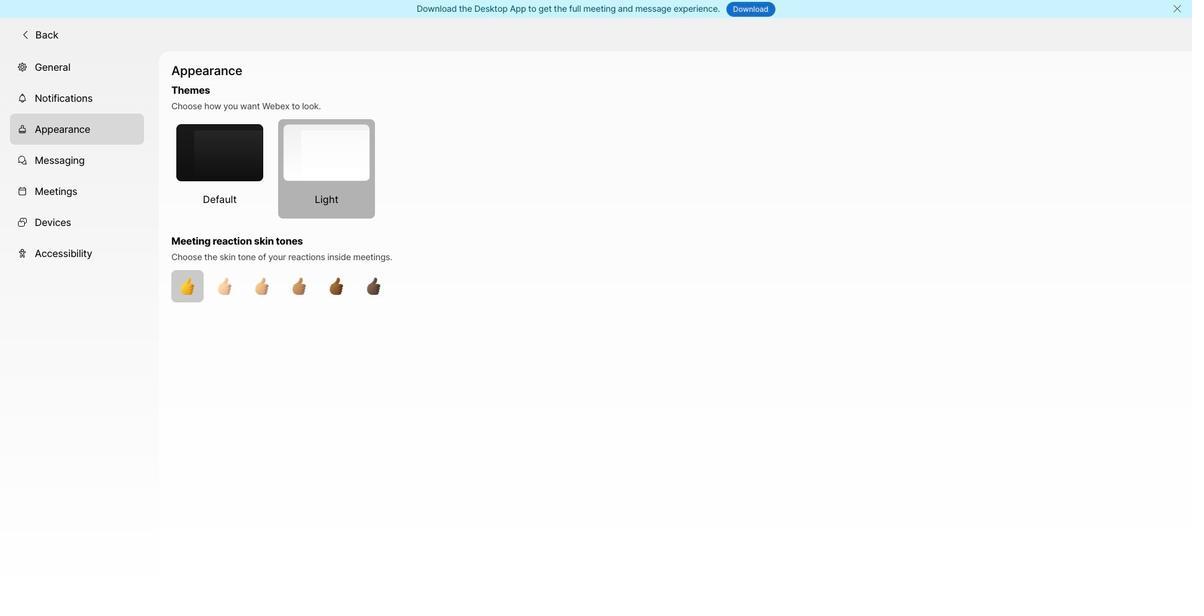 Task type: describe. For each thing, give the bounding box(es) containing it.
accessibility tab
[[10, 238, 144, 269]]

messaging tab
[[10, 145, 144, 176]]

settings navigation
[[0, 51, 159, 601]]

devices tab
[[10, 207, 144, 238]]



Task type: locate. For each thing, give the bounding box(es) containing it.
notifications tab
[[10, 82, 144, 113]]

appearance tab
[[10, 113, 144, 145]]

general tab
[[10, 51, 144, 82]]

meetings tab
[[10, 176, 144, 207]]

cancel_16 image
[[1173, 4, 1182, 14]]

skin tone picker toolbar
[[171, 270, 970, 302]]



Task type: vqa. For each thing, say whether or not it's contained in the screenshot.
The Accessibility tab
yes



